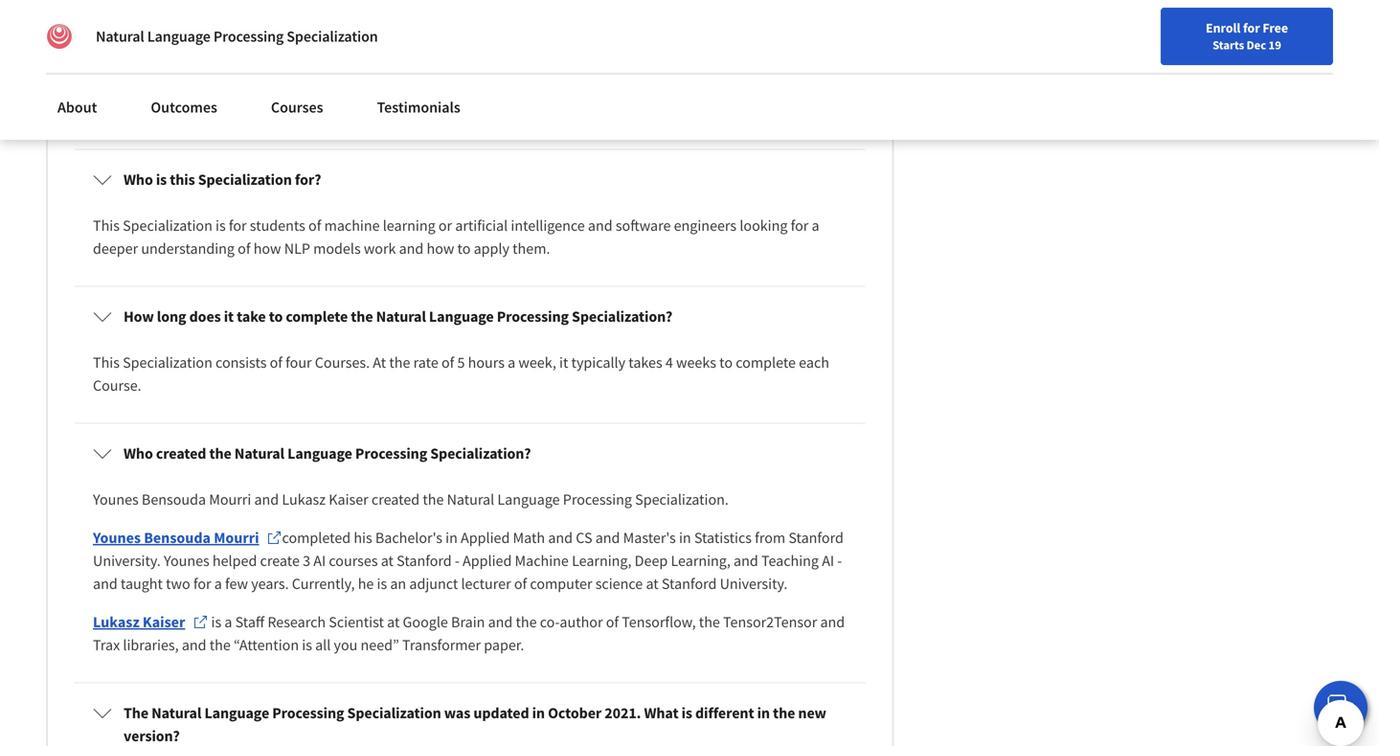 Task type: locate. For each thing, give the bounding box(es) containing it.
list item
[[75, 0, 866, 13]]

opens in a new tab image
[[267, 530, 282, 546], [193, 615, 208, 630]]

research
[[268, 613, 326, 632]]

what
[[124, 33, 158, 52], [644, 704, 679, 723]]

currently,
[[292, 574, 355, 594]]

natural down who created the natural language processing specialization? dropdown button
[[447, 490, 495, 509]]

0 horizontal spatial what
[[124, 33, 158, 52]]

specialization inside the natural language processing specialization was updated in october 2021. what is different in the new version?
[[347, 704, 441, 723]]

a inside this specialization is for students of machine learning or artificial intelligence and software engineers looking for a deeper understanding of how nlp models work and how to apply them.
[[812, 216, 820, 235]]

what right 2021.
[[644, 704, 679, 723]]

natural up python at the top left of the page
[[451, 33, 501, 52]]

1 vertical spatial created
[[372, 490, 420, 509]]

& left proficiency
[[726, 79, 736, 98]]

this inside this specialization is for students of machine learning or artificial intelligence and software engineers looking for a deeper understanding of how nlp models work and how to apply them.
[[93, 216, 120, 235]]

and up create
[[254, 490, 279, 509]]

years.
[[251, 574, 289, 594]]

who
[[124, 170, 153, 189], [124, 444, 153, 463]]

this up the deeper
[[93, 216, 120, 235]]

at down deep
[[646, 574, 659, 594]]

experience
[[491, 79, 561, 98]]

the left co-
[[516, 613, 537, 632]]

stanford up teaching
[[789, 528, 844, 548]]

who is this specialization for? button
[[78, 153, 863, 206]]

processing inside 'how long does it take to complete the natural language processing specialization?' dropdown button
[[497, 307, 569, 326]]

university. up taught
[[93, 551, 161, 571]]

1 horizontal spatial -
[[838, 551, 843, 571]]

who inside dropdown button
[[124, 444, 153, 463]]

1 vertical spatial who
[[124, 444, 153, 463]]

1 vertical spatial lukasz
[[93, 613, 140, 632]]

bensouda up younes bensouda mourri
[[142, 490, 206, 509]]

a inside this specialization consists of four courses. at the rate of 5 hours a week, it typically takes 4 weeks to complete each course.
[[508, 353, 516, 372]]

1 who from the top
[[124, 170, 153, 189]]

working knowledge of machine learning, intermediate python experience including dl frameworks & proficiency in calculus, linear algebra, & stats.
[[93, 79, 828, 121]]

nlp
[[284, 239, 310, 258]]

of right author
[[606, 613, 619, 632]]

a right looking
[[812, 216, 820, 235]]

younes for younes bensouda mourri
[[93, 528, 141, 548]]

2 learning, from the left
[[671, 551, 731, 571]]

who down course.
[[124, 444, 153, 463]]

1 horizontal spatial it
[[560, 353, 569, 372]]

learning, up science
[[572, 551, 632, 571]]

- up adjunct
[[455, 551, 460, 571]]

is inside completed his bachelor's in applied math and cs and master's in statistics from stanford university. younes helped create 3 ai courses at stanford - applied machine learning, deep learning, and teaching ai - and taught two for a few years. currently, he is an adjunct lecturer of computer science at stanford university.
[[377, 574, 387, 594]]

1 vertical spatial mourri
[[214, 528, 259, 548]]

at up an
[[381, 551, 394, 571]]

knowledge up linear
[[149, 79, 220, 98]]

what up working
[[124, 33, 158, 52]]

0 vertical spatial university.
[[93, 551, 161, 571]]

specialization? down this specialization consists of four courses. at the rate of 5 hours a week, it typically takes 4 weeks to complete each course.
[[430, 444, 531, 463]]

2 this from the top
[[93, 353, 120, 372]]

learning,
[[572, 551, 632, 571], [671, 551, 731, 571]]

2 vertical spatial at
[[387, 613, 400, 632]]

0 vertical spatial who
[[124, 170, 153, 189]]

it left take
[[224, 307, 234, 326]]

knowledge
[[244, 33, 318, 52], [149, 79, 220, 98]]

0 vertical spatial opens in a new tab image
[[267, 530, 282, 546]]

kaiser up his
[[329, 490, 369, 509]]

brain
[[451, 613, 485, 632]]

stanford down deep
[[662, 574, 717, 594]]

1 how from the left
[[254, 239, 281, 258]]

0 vertical spatial machine
[[238, 79, 294, 98]]

apply
[[474, 239, 510, 258]]

0 horizontal spatial kaiser
[[143, 613, 185, 632]]

1 horizontal spatial knowledge
[[244, 33, 318, 52]]

to
[[458, 239, 471, 258], [269, 307, 283, 326], [720, 353, 733, 372]]

is
[[321, 33, 331, 52], [156, 170, 167, 189], [216, 216, 226, 235], [377, 574, 387, 594], [211, 613, 221, 632], [302, 636, 312, 655], [682, 704, 693, 723]]

specialization? inside 'how long does it take to complete the natural language processing specialization?' dropdown button
[[572, 307, 673, 326]]

to inside this specialization is for students of machine learning or artificial intelligence and software engineers looking for a deeper understanding of how nlp models work and how to apply them.
[[458, 239, 471, 258]]

it
[[224, 307, 234, 326], [560, 353, 569, 372]]

the inside this specialization consists of four courses. at the rate of 5 hours a week, it typically takes 4 weeks to complete each course.
[[389, 353, 411, 372]]

0 vertical spatial &
[[726, 79, 736, 98]]

0 horizontal spatial machine
[[238, 79, 294, 98]]

mourri
[[209, 490, 251, 509], [214, 528, 259, 548]]

0 horizontal spatial it
[[224, 307, 234, 326]]

this
[[170, 170, 195, 189]]

his
[[354, 528, 372, 548]]

2 vertical spatial stanford
[[662, 574, 717, 594]]

natural
[[96, 27, 144, 46], [451, 33, 501, 52], [376, 307, 426, 326], [235, 444, 285, 463], [447, 490, 495, 509], [152, 704, 202, 723]]

calculus,
[[93, 102, 149, 121]]

0 horizontal spatial knowledge
[[149, 79, 220, 98]]

1 vertical spatial complete
[[736, 353, 796, 372]]

applied up lecturer at the left
[[463, 551, 512, 571]]

the up at
[[351, 307, 373, 326]]

1 vertical spatial specialization?
[[572, 307, 673, 326]]

1 vertical spatial applied
[[463, 551, 512, 571]]

0 vertical spatial stanford
[[789, 528, 844, 548]]

is inside this specialization is for students of machine learning or artificial intelligence and software engineers looking for a deeper understanding of how nlp models work and how to apply them.
[[216, 216, 226, 235]]

1 vertical spatial machine
[[324, 216, 380, 235]]

1 horizontal spatial what
[[644, 704, 679, 723]]

natural down consists
[[235, 444, 285, 463]]

opens in a new tab image for completed
[[267, 530, 282, 546]]

0 vertical spatial to
[[458, 239, 471, 258]]

1 vertical spatial university.
[[720, 574, 788, 594]]

1 vertical spatial &
[[247, 102, 256, 121]]

0 vertical spatial lukasz
[[282, 490, 326, 509]]

1 vertical spatial what
[[644, 704, 679, 723]]

1 vertical spatial to
[[269, 307, 283, 326]]

1 vertical spatial this
[[93, 353, 120, 372]]

specialization inside who is this specialization for? dropdown button
[[198, 170, 292, 189]]

who for who is this specialization for?
[[124, 170, 153, 189]]

created inside dropdown button
[[156, 444, 206, 463]]

how down or
[[427, 239, 454, 258]]

5
[[458, 353, 465, 372]]

0 vertical spatial this
[[93, 216, 120, 235]]

1 horizontal spatial kaiser
[[329, 490, 369, 509]]

0 horizontal spatial learning,
[[572, 551, 632, 571]]

and left cs
[[548, 528, 573, 548]]

completed
[[282, 528, 351, 548]]

october
[[548, 704, 602, 723]]

specialization inside this specialization is for students of machine learning or artificial intelligence and software engineers looking for a deeper understanding of how nlp models work and how to apply them.
[[123, 216, 213, 235]]

machine
[[238, 79, 294, 98], [324, 216, 380, 235]]

0 horizontal spatial university.
[[93, 551, 161, 571]]

0 vertical spatial younes
[[93, 490, 139, 509]]

0 vertical spatial specialization?
[[647, 33, 748, 52]]

processing
[[214, 27, 284, 46], [572, 33, 644, 52], [497, 307, 569, 326], [355, 444, 427, 463], [563, 490, 632, 509], [272, 704, 344, 723]]

1 horizontal spatial ai
[[822, 551, 835, 571]]

0 horizontal spatial -
[[455, 551, 460, 571]]

0 vertical spatial it
[[224, 307, 234, 326]]

mourri up "helped"
[[214, 528, 259, 548]]

applied
[[461, 528, 510, 548], [463, 551, 512, 571]]

this specialization is for students of machine learning or artificial intelligence and software engineers looking for a deeper understanding of how nlp models work and how to apply them.
[[93, 216, 823, 258]]

complete up four
[[286, 307, 348, 326]]

for inside completed his bachelor's in applied math and cs and master's in statistics from stanford university. younes helped create 3 ai courses at stanford - applied machine learning, deep learning, and teaching ai - and taught two for a few years. currently, he is an adjunct lecturer of computer science at stanford university.
[[193, 574, 211, 594]]

natural up version?
[[152, 704, 202, 723]]

a left few
[[214, 574, 222, 594]]

of left four
[[270, 353, 283, 372]]

language
[[147, 27, 211, 46], [504, 33, 569, 52], [429, 307, 494, 326], [288, 444, 352, 463], [498, 490, 560, 509], [205, 704, 269, 723]]

younes up younes bensouda mourri
[[93, 490, 139, 509]]

deeplearning.ai image
[[46, 23, 73, 50]]

processing up including
[[572, 33, 644, 52]]

0 vertical spatial complete
[[286, 307, 348, 326]]

created up bachelor's
[[372, 490, 420, 509]]

language up completed
[[288, 444, 352, 463]]

this specialization consists of four courses. at the rate of 5 hours a week, it typically takes 4 weeks to complete each course.
[[93, 353, 833, 395]]

how
[[254, 239, 281, 258], [427, 239, 454, 258]]

younes down the younes bensouda mourri link
[[164, 551, 210, 571]]

opens in a new tab image inside the younes bensouda mourri link
[[267, 530, 282, 546]]

machine up "stats." on the top left of the page
[[238, 79, 294, 98]]

who created the natural language processing specialization? button
[[78, 427, 863, 480]]

0 vertical spatial mourri
[[209, 490, 251, 509]]

of up the algebra,
[[223, 79, 235, 98]]

lukasz up trax
[[93, 613, 140, 632]]

1 vertical spatial it
[[560, 353, 569, 372]]

machine up models
[[324, 216, 380, 235]]

menu item
[[1032, 19, 1156, 81]]

complete left each
[[736, 353, 796, 372]]

0 horizontal spatial &
[[247, 102, 256, 121]]

who is this specialization for?
[[124, 170, 321, 189]]

processing down all
[[272, 704, 344, 723]]

0 vertical spatial bensouda
[[142, 490, 206, 509]]

2 who from the top
[[124, 444, 153, 463]]

0 vertical spatial at
[[381, 551, 394, 571]]

1 horizontal spatial &
[[726, 79, 736, 98]]

is left 'different'
[[682, 704, 693, 723]]

of up the nlp
[[309, 216, 321, 235]]

learning, down statistics
[[671, 551, 731, 571]]

1 horizontal spatial machine
[[324, 216, 380, 235]]

at inside is a staff research scientist at google brain and the co-author of tensorflow, the tensor2tensor and trax libraries, and the "attention is all you need" transformer paper.
[[387, 613, 400, 632]]

specialization? up takes
[[572, 307, 673, 326]]

staff
[[235, 613, 265, 632]]

specialization up understanding
[[123, 216, 213, 235]]

what inside the natural language processing specialization was updated in october 2021. what is different in the new version?
[[644, 704, 679, 723]]

ai
[[314, 551, 326, 571], [822, 551, 835, 571]]

the
[[124, 704, 149, 723]]

2 vertical spatial younes
[[164, 551, 210, 571]]

models
[[313, 239, 361, 258]]

scientist
[[329, 613, 384, 632]]

updated
[[474, 704, 529, 723]]

of down machine
[[514, 574, 527, 594]]

2 horizontal spatial to
[[720, 353, 733, 372]]

in right master's
[[679, 528, 691, 548]]

courses link
[[260, 86, 335, 128]]

each
[[799, 353, 830, 372]]

1 horizontal spatial to
[[458, 239, 471, 258]]

for inside what background knowledge is necessary for the natural language processing specialization? dropdown button
[[404, 33, 423, 52]]

this up course.
[[93, 353, 120, 372]]

in
[[813, 79, 825, 98], [446, 528, 458, 548], [679, 528, 691, 548], [532, 704, 545, 723], [758, 704, 770, 723]]

chat with us image
[[1326, 693, 1357, 723]]

the up bachelor's
[[423, 490, 444, 509]]

ai right 3
[[314, 551, 326, 571]]

0 vertical spatial knowledge
[[244, 33, 318, 52]]

processing up week,
[[497, 307, 569, 326]]

who left this
[[124, 170, 153, 189]]

2 vertical spatial to
[[720, 353, 733, 372]]

kaiser
[[329, 490, 369, 509], [143, 613, 185, 632]]

to inside this specialization consists of four courses. at the rate of 5 hours a week, it typically takes 4 weeks to complete each course.
[[720, 353, 733, 372]]

processing up "stats." on the top left of the page
[[214, 27, 284, 46]]

consists
[[216, 353, 267, 372]]

and right libraries,
[[182, 636, 207, 655]]

1 vertical spatial younes
[[93, 528, 141, 548]]

the natural language processing specialization was updated in october 2021. what is different in the new version? button
[[78, 686, 863, 746]]

bensouda for younes bensouda mourri and lukasz kaiser created the natural language processing specialization.
[[142, 490, 206, 509]]

0 vertical spatial what
[[124, 33, 158, 52]]

computer
[[530, 574, 593, 594]]

1 horizontal spatial how
[[427, 239, 454, 258]]

"attention
[[234, 636, 299, 655]]

coursera image
[[23, 16, 145, 46]]

how down students
[[254, 239, 281, 258]]

specialization? up frameworks
[[647, 33, 748, 52]]

0 vertical spatial kaiser
[[329, 490, 369, 509]]

0 horizontal spatial complete
[[286, 307, 348, 326]]

it right week,
[[560, 353, 569, 372]]

who inside dropdown button
[[124, 170, 153, 189]]

0 horizontal spatial opens in a new tab image
[[193, 615, 208, 630]]

specialization left was
[[347, 704, 441, 723]]

created
[[156, 444, 206, 463], [372, 490, 420, 509]]

for right necessary
[[404, 33, 423, 52]]

younes bensouda mourri
[[93, 528, 259, 548]]

processing inside what background knowledge is necessary for the natural language processing specialization? dropdown button
[[572, 33, 644, 52]]

1 horizontal spatial complete
[[736, 353, 796, 372]]

0 vertical spatial created
[[156, 444, 206, 463]]

math
[[513, 528, 545, 548]]

4
[[666, 353, 673, 372]]

specialization
[[287, 27, 378, 46], [198, 170, 292, 189], [123, 216, 213, 235], [123, 353, 213, 372], [347, 704, 441, 723]]

the left new
[[773, 704, 796, 723]]

1 ai from the left
[[314, 551, 326, 571]]

created up younes bensouda mourri
[[156, 444, 206, 463]]

1 vertical spatial opens in a new tab image
[[193, 615, 208, 630]]

1 vertical spatial knowledge
[[149, 79, 220, 98]]

dl
[[627, 79, 644, 98]]

0 horizontal spatial created
[[156, 444, 206, 463]]

about link
[[46, 86, 109, 128]]

2 vertical spatial specialization?
[[430, 444, 531, 463]]

opens in a new tab image left staff
[[193, 615, 208, 630]]

this inside this specialization consists of four courses. at the rate of 5 hours a week, it typically takes 4 weeks to complete each course.
[[93, 353, 120, 372]]

for inside enroll for free starts dec 19
[[1244, 19, 1261, 36]]

1 vertical spatial kaiser
[[143, 613, 185, 632]]

complete inside this specialization consists of four courses. at the rate of 5 hours a week, it typically takes 4 weeks to complete each course.
[[736, 353, 796, 372]]

starts
[[1213, 37, 1245, 53]]

to left the apply at top left
[[458, 239, 471, 258]]

1 horizontal spatial opens in a new tab image
[[267, 530, 282, 546]]

opens in a new tab image inside lukasz kaiser link
[[193, 615, 208, 630]]

-
[[455, 551, 460, 571], [838, 551, 843, 571]]

bensouda up two
[[144, 528, 211, 548]]

necessary
[[334, 33, 401, 52]]

natural up working
[[96, 27, 144, 46]]

to right take
[[269, 307, 283, 326]]

in right proficiency
[[813, 79, 825, 98]]

and left software
[[588, 216, 613, 235]]

is up understanding
[[216, 216, 226, 235]]

university.
[[93, 551, 161, 571], [720, 574, 788, 594]]

to right weeks
[[720, 353, 733, 372]]

natural up at
[[376, 307, 426, 326]]

0 horizontal spatial how
[[254, 239, 281, 258]]

1 vertical spatial bensouda
[[144, 528, 211, 548]]

for
[[1244, 19, 1261, 36], [404, 33, 423, 52], [229, 216, 247, 235], [791, 216, 809, 235], [193, 574, 211, 594]]

specialization? inside who created the natural language processing specialization? dropdown button
[[430, 444, 531, 463]]

the right at
[[389, 353, 411, 372]]

artificial
[[455, 216, 508, 235]]

- right teaching
[[838, 551, 843, 571]]

0 horizontal spatial ai
[[314, 551, 326, 571]]

statistics
[[695, 528, 752, 548]]

1 horizontal spatial stanford
[[662, 574, 717, 594]]

and left taught
[[93, 574, 118, 594]]

this for this specialization is for students of machine learning or artificial intelligence and software engineers looking for a deeper understanding of how nlp models work and how to apply them.
[[93, 216, 120, 235]]

in right 'different'
[[758, 704, 770, 723]]

1 horizontal spatial learning,
[[671, 551, 731, 571]]

2 horizontal spatial stanford
[[789, 528, 844, 548]]

a left staff
[[225, 613, 232, 632]]

for right two
[[193, 574, 211, 594]]

1 vertical spatial stanford
[[397, 551, 452, 571]]

google
[[403, 613, 448, 632]]

None search field
[[273, 12, 589, 50]]

19
[[1269, 37, 1282, 53]]

1 vertical spatial at
[[646, 574, 659, 594]]

0 horizontal spatial to
[[269, 307, 283, 326]]

younes
[[93, 490, 139, 509], [93, 528, 141, 548], [164, 551, 210, 571]]

week,
[[519, 353, 557, 372]]

ai right teaching
[[822, 551, 835, 571]]

lukasz up completed
[[282, 490, 326, 509]]

specialization up students
[[198, 170, 292, 189]]

0 horizontal spatial lukasz
[[93, 613, 140, 632]]

opens in a new tab image up create
[[267, 530, 282, 546]]

the
[[426, 33, 448, 52], [351, 307, 373, 326], [389, 353, 411, 372], [209, 444, 232, 463], [423, 490, 444, 509], [516, 613, 537, 632], [699, 613, 720, 632], [210, 636, 231, 655], [773, 704, 796, 723]]

applied left 'math'
[[461, 528, 510, 548]]

of inside working knowledge of machine learning, intermediate python experience including dl frameworks & proficiency in calculus, linear algebra, & stats.
[[223, 79, 235, 98]]

1 this from the top
[[93, 216, 120, 235]]

paper.
[[484, 636, 525, 655]]



Task type: vqa. For each thing, say whether or not it's contained in the screenshot.
'WHAT' to the bottom
yes



Task type: describe. For each thing, give the bounding box(es) containing it.
1 horizontal spatial university.
[[720, 574, 788, 594]]

tensor2tensor
[[723, 613, 818, 632]]

version?
[[124, 727, 180, 746]]

a inside completed his bachelor's in applied math and cs and master's in statistics from stanford university. younes helped create 3 ai courses at stanford - applied machine learning, deep learning, and teaching ai - and taught two for a few years. currently, he is an adjunct lecturer of computer science at stanford university.
[[214, 574, 222, 594]]

testimonials link
[[366, 86, 472, 128]]

enroll for free starts dec 19
[[1206, 19, 1289, 53]]

natural language processing specialization
[[96, 27, 378, 46]]

younes bensouda mourri link
[[93, 526, 282, 549]]

knowledge inside dropdown button
[[244, 33, 318, 52]]

language up experience
[[504, 33, 569, 52]]

an
[[390, 574, 406, 594]]

understanding
[[141, 239, 235, 258]]

background
[[161, 33, 241, 52]]

testimonials
[[377, 98, 461, 117]]

outcomes link
[[139, 86, 229, 128]]

younes inside completed his bachelor's in applied math and cs and master's in statistics from stanford university. younes helped create 3 ai courses at stanford - applied machine learning, deep learning, and teaching ai - and taught two for a few years. currently, he is an adjunct lecturer of computer science at stanford university.
[[164, 551, 210, 571]]

2 - from the left
[[838, 551, 843, 571]]

is inside what background knowledge is necessary for the natural language processing specialization? dropdown button
[[321, 33, 331, 52]]

co-
[[540, 613, 560, 632]]

language inside the natural language processing specialization was updated in october 2021. what is different in the new version?
[[205, 704, 269, 723]]

the up python at the top left of the page
[[426, 33, 448, 52]]

proficiency
[[739, 79, 810, 98]]

for left students
[[229, 216, 247, 235]]

1 horizontal spatial lukasz
[[282, 490, 326, 509]]

and down statistics
[[734, 551, 759, 571]]

for right looking
[[791, 216, 809, 235]]

bachelor's
[[375, 528, 443, 548]]

cs
[[576, 528, 593, 548]]

specialization.
[[635, 490, 729, 509]]

and right cs
[[596, 528, 620, 548]]

completed his bachelor's in applied math and cs and master's in statistics from stanford university. younes helped create 3 ai courses at stanford - applied machine learning, deep learning, and teaching ai - and taught two for a few years. currently, he is an adjunct lecturer of computer science at stanford university.
[[93, 528, 847, 594]]

1 learning, from the left
[[572, 551, 632, 571]]

is inside the natural language processing specialization was updated in october 2021. what is different in the new version?
[[682, 704, 693, 723]]

machine inside working knowledge of machine learning, intermediate python experience including dl frameworks & proficiency in calculus, linear algebra, & stats.
[[238, 79, 294, 98]]

1 - from the left
[[455, 551, 460, 571]]

all
[[315, 636, 331, 655]]

them.
[[513, 239, 550, 258]]

and up paper. at the bottom left of page
[[488, 613, 513, 632]]

is left all
[[302, 636, 312, 655]]

and right tensor2tensor
[[821, 613, 845, 632]]

intermediate
[[357, 79, 439, 98]]

for?
[[295, 170, 321, 189]]

is a staff research scientist at google brain and the co-author of tensorflow, the tensor2tensor and trax libraries, and the "attention is all you need" transformer paper.
[[93, 613, 848, 655]]

language up 5
[[429, 307, 494, 326]]

takes
[[629, 353, 663, 372]]

language up outcomes
[[147, 27, 211, 46]]

3
[[303, 551, 310, 571]]

science
[[596, 574, 643, 594]]

python
[[442, 79, 488, 98]]

complete inside dropdown button
[[286, 307, 348, 326]]

the right tensorflow,
[[699, 613, 720, 632]]

mourri for younes bensouda mourri and lukasz kaiser created the natural language processing specialization.
[[209, 490, 251, 509]]

engineers
[[674, 216, 737, 235]]

courses.
[[315, 353, 370, 372]]

does
[[189, 307, 221, 326]]

taught
[[121, 574, 163, 594]]

tensorflow,
[[622, 613, 696, 632]]

lukasz kaiser link
[[93, 611, 208, 634]]

of inside is a staff research scientist at google brain and the co-author of tensorflow, the tensor2tensor and trax libraries, and the "attention is all you need" transformer paper.
[[606, 613, 619, 632]]

in inside working knowledge of machine learning, intermediate python experience including dl frameworks & proficiency in calculus, linear algebra, & stats.
[[813, 79, 825, 98]]

lecturer
[[461, 574, 511, 594]]

it inside this specialization consists of four courses. at the rate of 5 hours a week, it typically takes 4 weeks to complete each course.
[[560, 353, 569, 372]]

younes for younes bensouda mourri and lukasz kaiser created the natural language processing specialization.
[[93, 490, 139, 509]]

kaiser inside lukasz kaiser link
[[143, 613, 185, 632]]

rate
[[414, 353, 439, 372]]

processing up cs
[[563, 490, 632, 509]]

the natural language processing specialization was updated in october 2021. what is different in the new version?
[[124, 704, 827, 746]]

machine inside this specialization is for students of machine learning or artificial intelligence and software engineers looking for a deeper understanding of how nlp models work and how to apply them.
[[324, 216, 380, 235]]

create
[[260, 551, 300, 571]]

weeks
[[677, 353, 717, 372]]

about
[[57, 98, 97, 117]]

few
[[225, 574, 248, 594]]

mourri for younes bensouda mourri
[[214, 528, 259, 548]]

linear
[[152, 102, 189, 121]]

processing inside who created the natural language processing specialization? dropdown button
[[355, 444, 427, 463]]

different
[[696, 704, 755, 723]]

courses
[[271, 98, 323, 117]]

intelligence
[[511, 216, 585, 235]]

helped
[[213, 551, 257, 571]]

the left "attention
[[210, 636, 231, 655]]

or
[[439, 216, 452, 235]]

students
[[250, 216, 305, 235]]

at
[[373, 353, 386, 372]]

language up 'math'
[[498, 490, 560, 509]]

transformer
[[402, 636, 481, 655]]

looking
[[740, 216, 788, 235]]

algebra,
[[192, 102, 244, 121]]

processing inside the natural language processing specialization was updated in october 2021. what is different in the new version?
[[272, 704, 344, 723]]

2 ai from the left
[[822, 551, 835, 571]]

this for this specialization consists of four courses. at the rate of 5 hours a week, it typically takes 4 weeks to complete each course.
[[93, 353, 120, 372]]

long
[[157, 307, 186, 326]]

1 horizontal spatial created
[[372, 490, 420, 509]]

trax
[[93, 636, 120, 655]]

need"
[[361, 636, 399, 655]]

in right bachelor's
[[446, 528, 458, 548]]

knowledge inside working knowledge of machine learning, intermediate python experience including dl frameworks & proficiency in calculus, linear algebra, & stats.
[[149, 79, 220, 98]]

opens in a new tab image for is
[[193, 615, 208, 630]]

you
[[334, 636, 358, 655]]

0 horizontal spatial stanford
[[397, 551, 452, 571]]

of down students
[[238, 239, 251, 258]]

was
[[444, 704, 471, 723]]

enroll
[[1206, 19, 1241, 36]]

the up the younes bensouda mourri link
[[209, 444, 232, 463]]

lukasz kaiser
[[93, 613, 185, 632]]

learning
[[383, 216, 436, 235]]

bensouda for younes bensouda mourri
[[144, 528, 211, 548]]

and down learning
[[399, 239, 424, 258]]

including
[[564, 79, 624, 98]]

master's
[[623, 528, 676, 548]]

how long does it take to complete the natural language processing specialization?
[[124, 307, 673, 326]]

of inside completed his bachelor's in applied math and cs and master's in statistics from stanford university. younes helped create 3 ai courses at stanford - applied machine learning, deep learning, and teaching ai - and taught two for a few years. currently, he is an adjunct lecturer of computer science at stanford university.
[[514, 574, 527, 594]]

of left 5
[[442, 353, 454, 372]]

it inside dropdown button
[[224, 307, 234, 326]]

is inside who is this specialization for? dropdown button
[[156, 170, 167, 189]]

2021.
[[605, 704, 641, 723]]

natural inside the natural language processing specialization was updated in october 2021. what is different in the new version?
[[152, 704, 202, 723]]

deep
[[635, 551, 668, 571]]

software
[[616, 216, 671, 235]]

he
[[358, 574, 374, 594]]

0 vertical spatial applied
[[461, 528, 510, 548]]

who for who created the natural language processing specialization?
[[124, 444, 153, 463]]

what background knowledge is necessary for the natural language processing specialization? button
[[78, 16, 863, 69]]

2 how from the left
[[427, 239, 454, 258]]

take
[[237, 307, 266, 326]]

the inside the natural language processing specialization was updated in october 2021. what is different in the new version?
[[773, 704, 796, 723]]

to inside dropdown button
[[269, 307, 283, 326]]

machine
[[515, 551, 569, 571]]

free
[[1263, 19, 1289, 36]]

libraries,
[[123, 636, 179, 655]]

is left staff
[[211, 613, 221, 632]]

work
[[364, 239, 396, 258]]

dec
[[1247, 37, 1267, 53]]

a inside is a staff research scientist at google brain and the co-author of tensorflow, the tensor2tensor and trax libraries, and the "attention is all you need" transformer paper.
[[225, 613, 232, 632]]

specialization up learning,
[[287, 27, 378, 46]]

outcomes
[[151, 98, 217, 117]]

in left october
[[532, 704, 545, 723]]

course.
[[93, 376, 141, 395]]

specialization inside this specialization consists of four courses. at the rate of 5 hours a week, it typically takes 4 weeks to complete each course.
[[123, 353, 213, 372]]

four
[[286, 353, 312, 372]]

teaching
[[762, 551, 819, 571]]

how long does it take to complete the natural language processing specialization? button
[[78, 290, 863, 343]]

adjunct
[[410, 574, 458, 594]]

specialization? inside what background knowledge is necessary for the natural language processing specialization? dropdown button
[[647, 33, 748, 52]]



